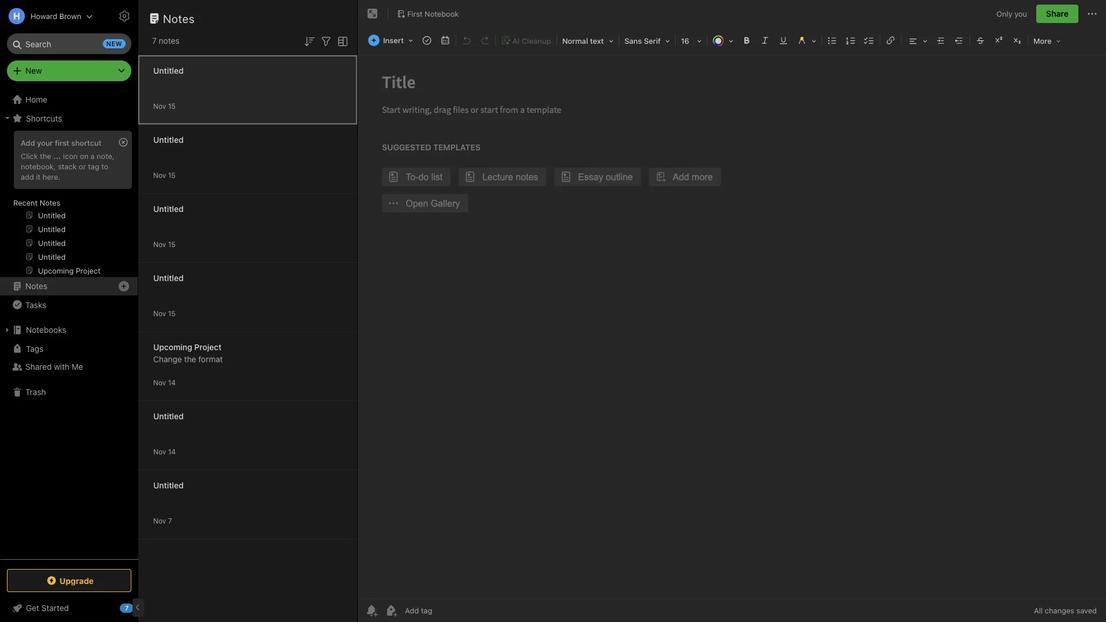 Task type: vqa. For each thing, say whether or not it's contained in the screenshot.
second Untitled from the top
yes



Task type: locate. For each thing, give the bounding box(es) containing it.
first notebook
[[407, 9, 459, 18]]

the
[[40, 152, 51, 160], [184, 355, 196, 364]]

3 nov 15 from the top
[[153, 241, 176, 249]]

home link
[[0, 90, 138, 109]]

1 15 from the top
[[168, 102, 176, 110]]

shortcut
[[71, 138, 101, 147]]

Account field
[[0, 5, 93, 28]]

...
[[53, 152, 61, 160]]

the inside upcoming project change the format
[[184, 355, 196, 364]]

1 horizontal spatial the
[[184, 355, 196, 364]]

notes up tasks
[[25, 281, 47, 291]]

14
[[168, 379, 176, 387], [168, 448, 176, 456]]

7 nov from the top
[[153, 517, 166, 525]]

1 vertical spatial 7
[[168, 517, 172, 525]]

4 nov 15 from the top
[[153, 310, 176, 318]]

more actions image
[[1086, 7, 1099, 21]]

more
[[1034, 37, 1052, 45]]

saved
[[1077, 606, 1097, 615]]

the left format
[[184, 355, 196, 364]]

share
[[1046, 9, 1069, 18]]

insert link image
[[883, 32, 899, 48]]

16
[[681, 37, 689, 45]]

Alignment field
[[903, 32, 932, 49]]

0 vertical spatial notes
[[163, 12, 195, 25]]

2 15 from the top
[[168, 171, 176, 179]]

7
[[152, 36, 157, 46], [168, 517, 172, 525], [125, 605, 129, 612]]

started
[[41, 604, 69, 613]]

2 horizontal spatial 7
[[168, 517, 172, 525]]

format
[[198, 355, 223, 364]]

changes
[[1045, 606, 1075, 615]]

notes right the recent
[[40, 198, 60, 207]]

howard brown
[[31, 12, 81, 20]]

nov 14
[[153, 379, 176, 387], [153, 448, 176, 456]]

first
[[55, 138, 69, 147]]

nov 7
[[153, 517, 172, 525]]

3 15 from the top
[[168, 241, 176, 249]]

Highlight field
[[793, 32, 821, 49]]

4 untitled from the top
[[153, 273, 184, 283]]

add
[[21, 138, 35, 147]]

brown
[[59, 12, 81, 20]]

Help and Learning task checklist field
[[0, 599, 138, 618]]

7 inside help and learning task checklist field
[[125, 605, 129, 612]]

6 nov from the top
[[153, 448, 166, 456]]

note,
[[97, 152, 114, 160]]

1 vertical spatial nov 14
[[153, 448, 176, 456]]

untitled
[[153, 66, 184, 75], [153, 135, 184, 145], [153, 204, 184, 214], [153, 273, 184, 283], [153, 412, 184, 421], [153, 481, 184, 490]]

the left ...
[[40, 152, 51, 160]]

share button
[[1037, 5, 1079, 23]]

recent
[[13, 198, 38, 207]]

Font color field
[[709, 32, 738, 49]]

5 nov from the top
[[153, 379, 166, 387]]

Search text field
[[15, 33, 123, 54]]

tasks button
[[0, 296, 138, 314]]

to
[[101, 162, 108, 170]]

notes
[[163, 12, 195, 25], [40, 198, 60, 207], [25, 281, 47, 291]]

get started
[[26, 604, 69, 613]]

notes link
[[0, 277, 138, 296]]

a
[[91, 152, 95, 160]]

nov
[[153, 102, 166, 110], [153, 171, 166, 179], [153, 241, 166, 249], [153, 310, 166, 318], [153, 379, 166, 387], [153, 448, 166, 456], [153, 517, 166, 525]]

0 vertical spatial 14
[[168, 379, 176, 387]]

tasks
[[25, 300, 46, 310]]

new
[[106, 40, 122, 48]]

only you
[[997, 9, 1027, 18]]

superscript image
[[991, 32, 1007, 48]]

icon on a note, notebook, stack or tag to add it here.
[[21, 152, 114, 181]]

0 vertical spatial nov 14
[[153, 379, 176, 387]]

icon
[[63, 152, 78, 160]]

underline image
[[776, 32, 792, 48]]

15
[[168, 102, 176, 110], [168, 171, 176, 179], [168, 241, 176, 249], [168, 310, 176, 318]]

bulleted list image
[[825, 32, 841, 48]]

upgrade
[[60, 576, 94, 586]]

group inside tree
[[0, 127, 138, 282]]

checklist image
[[861, 32, 878, 48]]

strikethrough image
[[973, 32, 989, 48]]

tree containing home
[[0, 90, 138, 559]]

notebook,
[[21, 162, 56, 170]]

0 horizontal spatial 7
[[125, 605, 129, 612]]

it
[[36, 172, 40, 181]]

7 for 7 notes
[[152, 36, 157, 46]]

text
[[590, 37, 604, 45]]

6 untitled from the top
[[153, 481, 184, 490]]

nov 15
[[153, 102, 176, 110], [153, 171, 176, 179], [153, 241, 176, 249], [153, 310, 176, 318]]

0 horizontal spatial the
[[40, 152, 51, 160]]

1 horizontal spatial 7
[[152, 36, 157, 46]]

group containing add your first shortcut
[[0, 127, 138, 282]]

new
[[25, 66, 42, 75]]

1 vertical spatial the
[[184, 355, 196, 364]]

2 14 from the top
[[168, 448, 176, 456]]

you
[[1015, 9, 1027, 18]]

all
[[1034, 606, 1043, 615]]

recent notes
[[13, 198, 60, 207]]

tree
[[0, 90, 138, 559]]

2 vertical spatial 7
[[125, 605, 129, 612]]

shared with me link
[[0, 358, 138, 376]]

note window element
[[358, 0, 1106, 622]]

group
[[0, 127, 138, 282]]

subscript image
[[1010, 32, 1026, 48]]

shortcuts
[[26, 113, 62, 123]]

0 vertical spatial 7
[[152, 36, 157, 46]]

Font size field
[[677, 32, 706, 49]]

0 vertical spatial the
[[40, 152, 51, 160]]

notes up notes
[[163, 12, 195, 25]]

add a reminder image
[[365, 604, 379, 618]]

italic image
[[757, 32, 773, 48]]

1 vertical spatial 14
[[168, 448, 176, 456]]

7 for 7
[[125, 605, 129, 612]]

1 nov 15 from the top
[[153, 102, 176, 110]]

2 vertical spatial notes
[[25, 281, 47, 291]]

your
[[37, 138, 53, 147]]

project
[[194, 343, 222, 352]]



Task type: describe. For each thing, give the bounding box(es) containing it.
1 untitled from the top
[[153, 66, 184, 75]]

upgrade button
[[7, 569, 131, 592]]

upcoming
[[153, 343, 192, 352]]

4 nov from the top
[[153, 310, 166, 318]]

4 15 from the top
[[168, 310, 176, 318]]

1 vertical spatial notes
[[40, 198, 60, 207]]

sans
[[625, 37, 642, 45]]

here.
[[43, 172, 60, 181]]

5 untitled from the top
[[153, 412, 184, 421]]

3 nov from the top
[[153, 241, 166, 249]]

2 nov from the top
[[153, 171, 166, 179]]

add tag image
[[384, 604, 398, 618]]

click the ...
[[21, 152, 61, 160]]

2 nov 15 from the top
[[153, 171, 176, 179]]

click to collapse image
[[134, 601, 143, 615]]

numbered list image
[[843, 32, 859, 48]]

expand note image
[[366, 7, 380, 21]]

normal
[[562, 37, 588, 45]]

7 notes
[[152, 36, 180, 46]]

insert
[[383, 36, 404, 45]]

notebook
[[425, 9, 459, 18]]

Insert field
[[365, 32, 417, 48]]

on
[[80, 152, 88, 160]]

expand notebooks image
[[3, 326, 12, 335]]

click
[[21, 152, 38, 160]]

me
[[72, 362, 83, 372]]

settings image
[[118, 9, 131, 23]]

tags
[[26, 344, 43, 353]]

3 untitled from the top
[[153, 204, 184, 214]]

2 nov 14 from the top
[[153, 448, 176, 456]]

More actions field
[[1086, 5, 1099, 23]]

task image
[[419, 32, 435, 48]]

Font family field
[[621, 32, 674, 49]]

first
[[407, 9, 423, 18]]

normal text
[[562, 37, 604, 45]]

home
[[25, 95, 47, 104]]

only
[[997, 9, 1013, 18]]

2 untitled from the top
[[153, 135, 184, 145]]

tags button
[[0, 339, 138, 358]]

notes
[[159, 36, 180, 46]]

upcoming project change the format
[[153, 343, 223, 364]]

add filters image
[[319, 34, 333, 48]]

all changes saved
[[1034, 606, 1097, 615]]

change
[[153, 355, 182, 364]]

View options field
[[333, 33, 350, 48]]

Add tag field
[[404, 606, 490, 616]]

howard
[[31, 12, 57, 20]]

shared
[[25, 362, 52, 372]]

1 14 from the top
[[168, 379, 176, 387]]

notebooks link
[[0, 321, 138, 339]]

shortcuts button
[[0, 109, 138, 127]]

serif
[[644, 37, 661, 45]]

add your first shortcut
[[21, 138, 101, 147]]

1 nov 14 from the top
[[153, 379, 176, 387]]

shared with me
[[25, 362, 83, 372]]

outdent image
[[951, 32, 967, 48]]

bold image
[[739, 32, 755, 48]]

first notebook button
[[393, 6, 463, 22]]

or
[[79, 162, 86, 170]]

trash
[[25, 388, 46, 397]]

indent image
[[933, 32, 949, 48]]

notes inside "notes" link
[[25, 281, 47, 291]]

get
[[26, 604, 39, 613]]

new search field
[[15, 33, 126, 54]]

with
[[54, 362, 69, 372]]

add
[[21, 172, 34, 181]]

trash link
[[0, 383, 138, 402]]

stack
[[58, 162, 77, 170]]

new button
[[7, 61, 131, 81]]

calendar event image
[[437, 32, 453, 48]]

Sort options field
[[303, 33, 316, 48]]

tag
[[88, 162, 99, 170]]

sans serif
[[625, 37, 661, 45]]

Add filters field
[[319, 33, 333, 48]]

Heading level field
[[558, 32, 618, 49]]

notebooks
[[26, 325, 66, 335]]

1 nov from the top
[[153, 102, 166, 110]]

Note Editor text field
[[358, 55, 1106, 599]]

More field
[[1030, 32, 1065, 49]]



